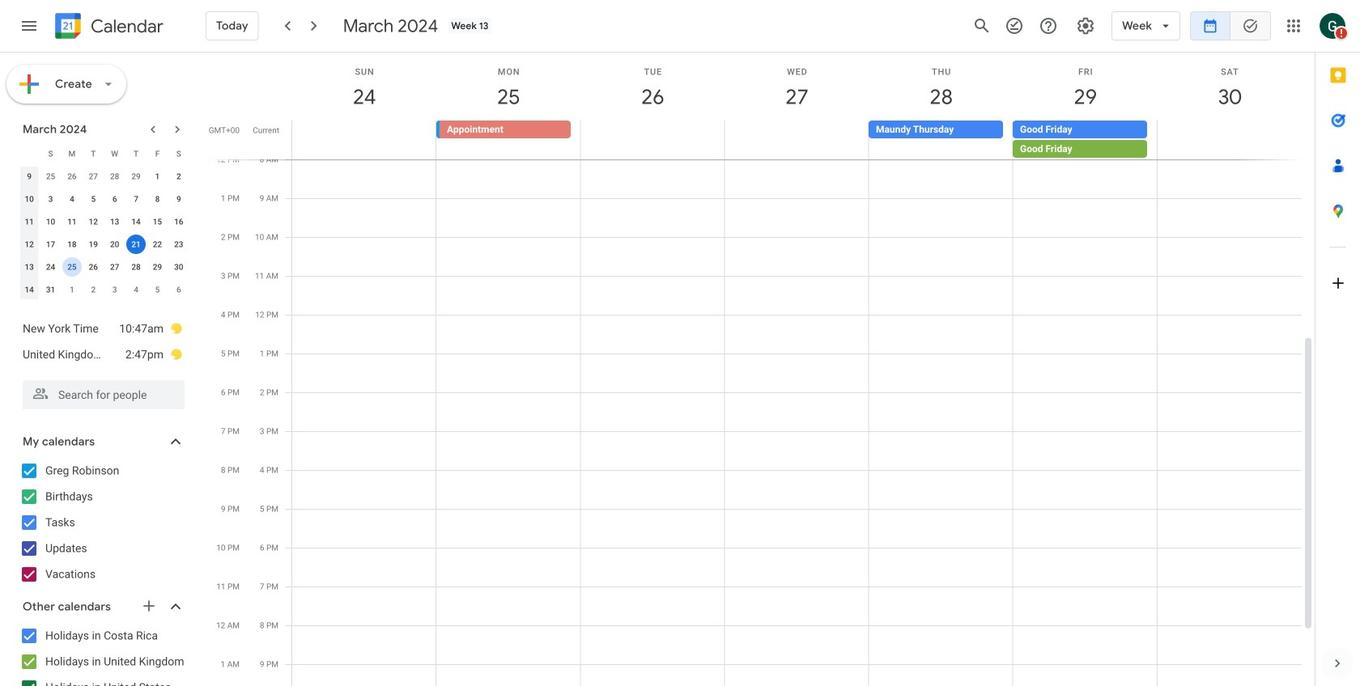 Task type: vqa. For each thing, say whether or not it's contained in the screenshot.
28 element
yes



Task type: describe. For each thing, give the bounding box(es) containing it.
21, today element
[[126, 235, 146, 254]]

Search for people text field
[[32, 381, 175, 410]]

march 2024 grid
[[15, 143, 190, 301]]

calendar element
[[52, 10, 164, 45]]

april 3 element
[[105, 280, 124, 300]]

1 list item from the top
[[23, 316, 183, 342]]

28 element
[[126, 258, 146, 277]]

february 27 element
[[84, 167, 103, 186]]

14 element
[[126, 212, 146, 232]]

april 1 element
[[62, 280, 82, 300]]

3 element
[[41, 190, 60, 209]]

april 6 element
[[169, 280, 189, 300]]

6 element
[[105, 190, 124, 209]]

16 element
[[169, 212, 189, 232]]

29 element
[[148, 258, 167, 277]]

other calendars list
[[3, 624, 201, 687]]

my calendars list
[[3, 458, 201, 588]]

february 28 element
[[105, 167, 124, 186]]

15 element
[[148, 212, 167, 232]]

2 list item from the top
[[23, 342, 183, 368]]

26 element
[[84, 258, 103, 277]]

april 4 element
[[126, 280, 146, 300]]

february 29 element
[[126, 167, 146, 186]]

13 element
[[105, 212, 124, 232]]

column header inside march 2024 grid
[[19, 143, 40, 165]]

9 element
[[169, 190, 189, 209]]

27 element
[[105, 258, 124, 277]]

31 element
[[41, 280, 60, 300]]

5 element
[[84, 190, 103, 209]]

18 element
[[62, 235, 82, 254]]



Task type: locate. For each thing, give the bounding box(es) containing it.
heading
[[87, 17, 164, 36]]

heading inside 'calendar' element
[[87, 17, 164, 36]]

list item up the 'search for people' text box
[[23, 342, 183, 368]]

row group
[[19, 165, 190, 301]]

list
[[6, 309, 198, 374]]

grid
[[207, 53, 1315, 687]]

30 element
[[169, 258, 189, 277]]

24 element
[[41, 258, 60, 277]]

row
[[285, 121, 1315, 160], [19, 143, 190, 165], [19, 165, 190, 188], [19, 188, 190, 211], [19, 211, 190, 233], [19, 233, 190, 256], [19, 256, 190, 279], [19, 279, 190, 301]]

april 5 element
[[148, 280, 167, 300]]

20 element
[[105, 235, 124, 254]]

column header
[[19, 143, 40, 165]]

4 element
[[62, 190, 82, 209]]

7 element
[[126, 190, 146, 209]]

23 element
[[169, 235, 189, 254]]

10 element
[[41, 212, 60, 232]]

cell
[[292, 121, 437, 160], [581, 121, 725, 160], [725, 121, 869, 160], [1013, 121, 1158, 160], [1158, 121, 1302, 160], [125, 233, 147, 256], [61, 256, 83, 279]]

17 element
[[41, 235, 60, 254]]

add other calendars image
[[141, 599, 157, 615]]

8 element
[[148, 190, 167, 209]]

25 element
[[62, 258, 82, 277]]

None search field
[[0, 374, 201, 410]]

11 element
[[62, 212, 82, 232]]

1 element
[[148, 167, 167, 186]]

list item
[[23, 316, 183, 342], [23, 342, 183, 368]]

list item down april 2 element
[[23, 316, 183, 342]]

19 element
[[84, 235, 103, 254]]

settings menu image
[[1077, 16, 1096, 36]]

february 25 element
[[41, 167, 60, 186]]

22 element
[[148, 235, 167, 254]]

april 2 element
[[84, 280, 103, 300]]

2 element
[[169, 167, 189, 186]]

row group inside march 2024 grid
[[19, 165, 190, 301]]

tab list
[[1316, 53, 1361, 642]]

12 element
[[84, 212, 103, 232]]

main drawer image
[[19, 16, 39, 36]]

february 26 element
[[62, 167, 82, 186]]



